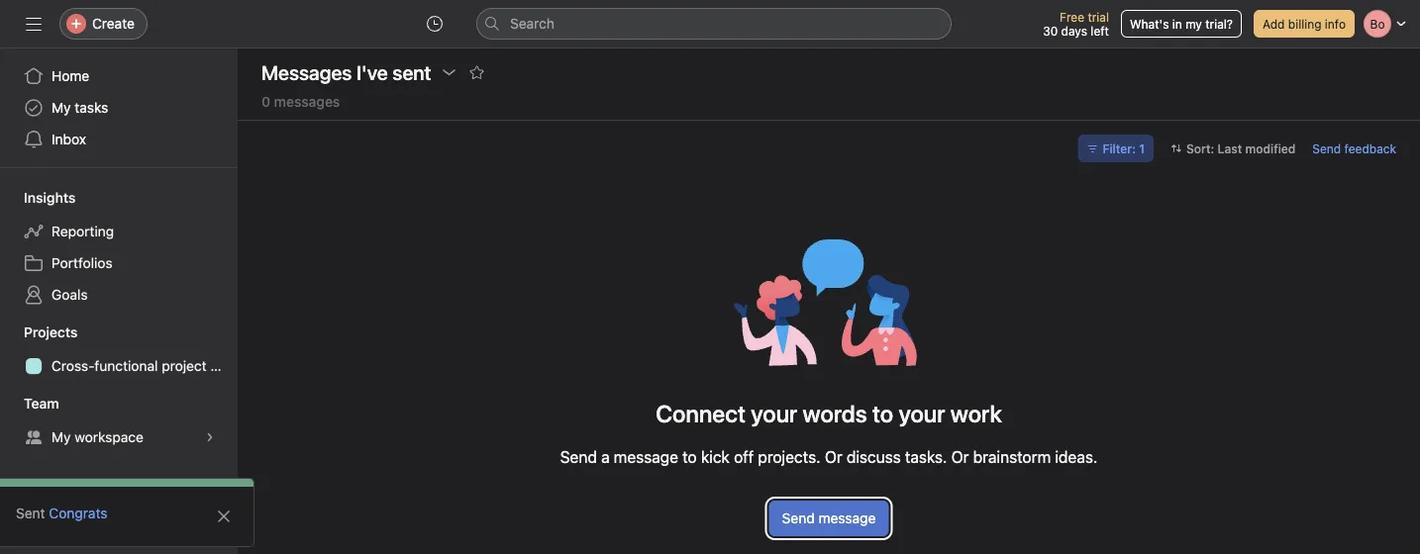 Task type: describe. For each thing, give the bounding box(es) containing it.
add billing info
[[1263, 17, 1346, 31]]

cross-functional project plan link
[[12, 351, 238, 382]]

what's in my trial? button
[[1121, 10, 1242, 38]]

30
[[1043, 24, 1058, 38]]

actions image
[[441, 64, 457, 80]]

cross-functional project plan
[[52, 358, 238, 374]]

send a message to kick off projects. or discuss tasks. or brainstorm ideas.
[[560, 448, 1098, 467]]

sort:
[[1187, 142, 1215, 155]]

see details, my workspace image
[[204, 432, 216, 444]]

0
[[261, 94, 270, 110]]

last
[[1218, 142, 1242, 155]]

messages
[[274, 94, 340, 110]]

a
[[601, 448, 610, 467]]

add
[[1263, 17, 1285, 31]]

inbox
[[52, 131, 86, 148]]

send feedback
[[1313, 142, 1397, 155]]

your work
[[899, 400, 1002, 428]]

team
[[24, 396, 59, 412]]

filter: 1 button
[[1078, 135, 1154, 162]]

cross-
[[52, 358, 94, 374]]

create
[[92, 15, 135, 32]]

congrats link
[[49, 506, 107, 522]]

portfolios
[[52, 255, 113, 271]]

sent
[[16, 506, 45, 522]]

portfolios link
[[12, 248, 226, 279]]

info
[[1325, 17, 1346, 31]]

sent congrats
[[16, 506, 107, 522]]

add to starred image
[[469, 64, 485, 80]]

inbox link
[[12, 124, 226, 155]]

insights button
[[0, 188, 76, 208]]

messages i've sent
[[261, 60, 431, 84]]

i've sent
[[357, 60, 431, 84]]

1 or from the left
[[825, 448, 842, 467]]

add billing info button
[[1254, 10, 1355, 38]]

kick
[[701, 448, 730, 467]]

connect
[[656, 400, 746, 428]]

my
[[1186, 17, 1202, 31]]

what's
[[1130, 17, 1169, 31]]

projects.
[[758, 448, 821, 467]]

my tasks
[[52, 100, 108, 116]]

0 vertical spatial message
[[614, 448, 678, 467]]

search button
[[476, 8, 952, 40]]

modified
[[1246, 142, 1296, 155]]

team button
[[0, 394, 59, 414]]

goals
[[52, 287, 88, 303]]

to for kick
[[683, 448, 697, 467]]

create button
[[59, 8, 148, 40]]

0 messages
[[261, 94, 340, 110]]

plan
[[210, 358, 238, 374]]

insights element
[[0, 180, 238, 315]]

projects button
[[0, 323, 78, 343]]

tasks
[[75, 100, 108, 116]]

project
[[162, 358, 207, 374]]

search list box
[[476, 8, 952, 40]]

trial?
[[1206, 17, 1233, 31]]

sort: last modified button
[[1162, 135, 1305, 162]]

0 messages button
[[261, 94, 340, 120]]

close image
[[216, 509, 232, 525]]

home
[[52, 68, 89, 84]]

global element
[[0, 49, 238, 167]]

send for send a message to kick off projects. or discuss tasks. or brainstorm ideas.
[[560, 448, 597, 467]]

reporting link
[[12, 216, 226, 248]]

my workspace link
[[12, 422, 226, 454]]

words
[[803, 400, 867, 428]]

goals link
[[12, 279, 226, 311]]

1
[[1139, 142, 1145, 155]]



Task type: vqa. For each thing, say whether or not it's contained in the screenshot.
My Tasks
yes



Task type: locate. For each thing, give the bounding box(es) containing it.
1 my from the top
[[52, 100, 71, 116]]

send for send message
[[782, 511, 815, 527]]

message
[[614, 448, 678, 467], [819, 511, 876, 527]]

send down projects. on the bottom of page
[[782, 511, 815, 527]]

left
[[1091, 24, 1109, 38]]

projects element
[[0, 315, 238, 386]]

your
[[751, 400, 798, 428]]

1 horizontal spatial or
[[951, 448, 969, 467]]

invite
[[56, 520, 91, 537]]

2 vertical spatial send
[[782, 511, 815, 527]]

in
[[1172, 17, 1182, 31]]

projects
[[24, 324, 78, 341]]

0 vertical spatial to
[[872, 400, 893, 428]]

1 vertical spatial to
[[683, 448, 697, 467]]

free trial 30 days left
[[1043, 10, 1109, 38]]

send message
[[782, 511, 876, 527]]

filter:
[[1103, 142, 1136, 155]]

what's in my trial?
[[1130, 17, 1233, 31]]

2 horizontal spatial send
[[1313, 142, 1341, 155]]

my left tasks
[[52, 100, 71, 116]]

to left kick
[[683, 448, 697, 467]]

1 horizontal spatial send
[[782, 511, 815, 527]]

send left a
[[560, 448, 597, 467]]

1 horizontal spatial to
[[872, 400, 893, 428]]

discuss
[[847, 448, 901, 467]]

to for your work
[[872, 400, 893, 428]]

messages
[[261, 60, 352, 84]]

or left discuss
[[825, 448, 842, 467]]

ideas.
[[1055, 448, 1098, 467]]

to
[[872, 400, 893, 428], [683, 448, 697, 467]]

send left feedback
[[1313, 142, 1341, 155]]

send message button
[[769, 501, 889, 537]]

my
[[52, 100, 71, 116], [52, 429, 71, 446]]

hide sidebar image
[[26, 16, 42, 32]]

send
[[1313, 142, 1341, 155], [560, 448, 597, 467], [782, 511, 815, 527]]

2 my from the top
[[52, 429, 71, 446]]

history image
[[427, 16, 443, 32]]

trial
[[1088, 10, 1109, 24]]

send for send feedback
[[1313, 142, 1341, 155]]

0 horizontal spatial send
[[560, 448, 597, 467]]

message inside button
[[819, 511, 876, 527]]

0 vertical spatial my
[[52, 100, 71, 116]]

feedback
[[1345, 142, 1397, 155]]

off
[[734, 448, 754, 467]]

sort: last modified
[[1187, 142, 1296, 155]]

free
[[1060, 10, 1085, 24]]

0 horizontal spatial to
[[683, 448, 697, 467]]

my inside global element
[[52, 100, 71, 116]]

send feedback link
[[1313, 140, 1397, 157]]

teams element
[[0, 386, 238, 458]]

home link
[[12, 60, 226, 92]]

billing
[[1288, 17, 1322, 31]]

or right tasks.
[[951, 448, 969, 467]]

connect your words to your work
[[656, 400, 1002, 428]]

functional
[[94, 358, 158, 374]]

message down send a message to kick off projects. or discuss tasks. or brainstorm ideas.
[[819, 511, 876, 527]]

workspace
[[75, 429, 144, 446]]

1 vertical spatial my
[[52, 429, 71, 446]]

2 or from the left
[[951, 448, 969, 467]]

tasks.
[[905, 448, 947, 467]]

my down team
[[52, 429, 71, 446]]

send inside button
[[782, 511, 815, 527]]

1 horizontal spatial message
[[819, 511, 876, 527]]

my tasks link
[[12, 92, 226, 124]]

brainstorm
[[973, 448, 1051, 467]]

to up discuss
[[872, 400, 893, 428]]

message right a
[[614, 448, 678, 467]]

1 vertical spatial message
[[819, 511, 876, 527]]

my for my tasks
[[52, 100, 71, 116]]

0 horizontal spatial message
[[614, 448, 678, 467]]

reporting
[[52, 223, 114, 240]]

invite button
[[19, 511, 104, 547]]

my for my workspace
[[52, 429, 71, 446]]

or
[[825, 448, 842, 467], [951, 448, 969, 467]]

my inside teams "element"
[[52, 429, 71, 446]]

1 vertical spatial send
[[560, 448, 597, 467]]

filter: 1
[[1103, 142, 1145, 155]]

days
[[1061, 24, 1087, 38]]

congrats
[[49, 506, 107, 522]]

search
[[510, 15, 555, 32]]

my workspace
[[52, 429, 144, 446]]

insights
[[24, 190, 76, 206]]

0 vertical spatial send
[[1313, 142, 1341, 155]]

0 horizontal spatial or
[[825, 448, 842, 467]]



